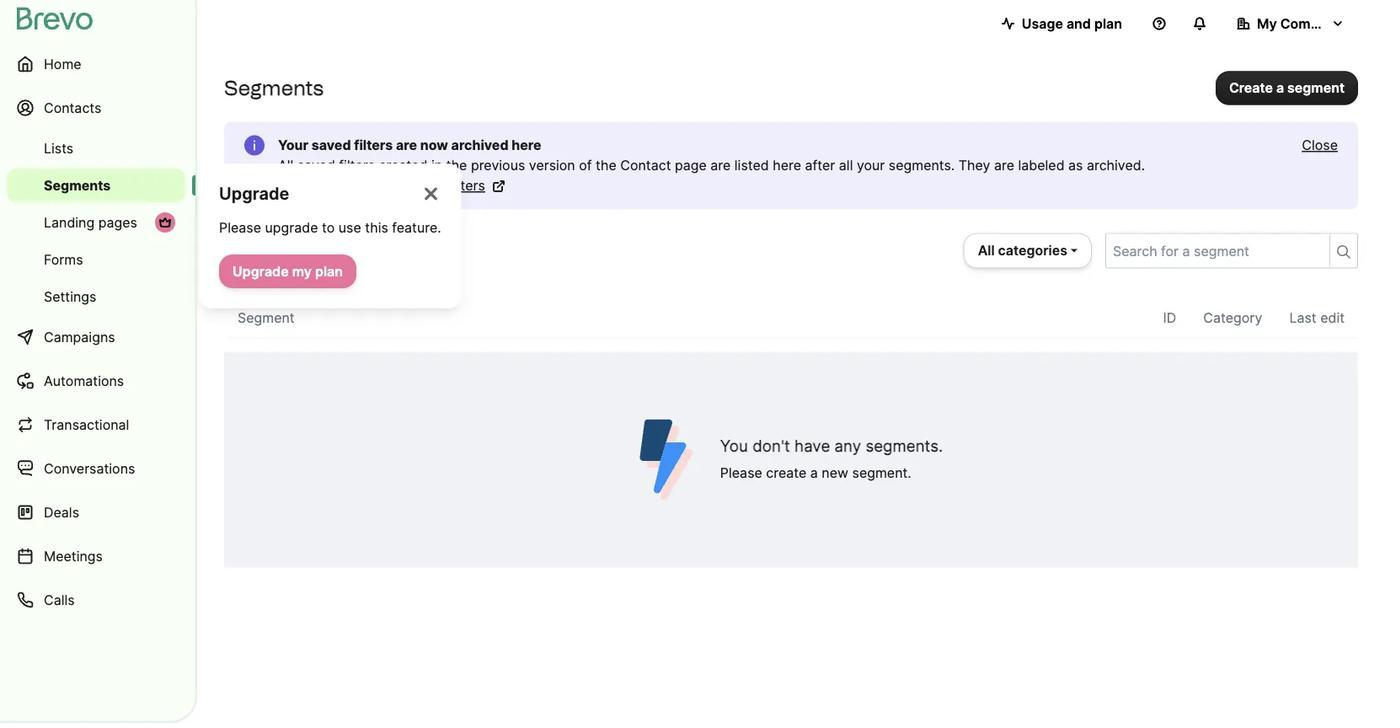 Task type: locate. For each thing, give the bounding box(es) containing it.
labeled
[[1018, 157, 1065, 174]]

campaigns link
[[7, 317, 185, 357]]

they
[[959, 157, 991, 174]]

home
[[44, 56, 81, 72]]

archived down created
[[391, 177, 446, 194]]

0 vertical spatial plan
[[1095, 15, 1123, 32]]

automations link
[[7, 361, 185, 401]]

created
[[379, 157, 428, 174]]

archived
[[451, 137, 509, 153], [391, 177, 446, 194]]

0 horizontal spatial are
[[396, 137, 417, 153]]

0 horizontal spatial a
[[811, 465, 818, 481]]

0 horizontal spatial plan
[[315, 263, 343, 279]]

left___rvooi image
[[158, 216, 172, 229]]

archived up previous
[[451, 137, 509, 153]]

0 horizontal spatial the
[[446, 157, 467, 174]]

1 vertical spatial all
[[978, 242, 995, 259]]

a left new at right bottom
[[811, 465, 818, 481]]

are up created
[[396, 137, 417, 153]]

1 vertical spatial segments
[[44, 177, 111, 193]]

saved
[[312, 137, 351, 153], [297, 157, 335, 174]]

all down your
[[278, 157, 294, 174]]

1 horizontal spatial plan
[[1095, 15, 1123, 32]]

upgrade inside button
[[233, 263, 289, 279]]

archived inside read more about archived filters link
[[391, 177, 446, 194]]

plan for usage and plan
[[1095, 15, 1123, 32]]

alert
[[224, 122, 1359, 209]]

close
[[1302, 137, 1338, 153]]

filters up about
[[339, 157, 375, 174]]

segments down upgrade in the top left of the page
[[245, 240, 357, 268]]

1 horizontal spatial the
[[596, 157, 617, 174]]

all left categories
[[978, 242, 995, 259]]

0 vertical spatial saved
[[312, 137, 351, 153]]

id
[[1163, 310, 1177, 326]]

deals
[[44, 504, 79, 520]]

please inside upgrade dialog
[[219, 219, 261, 236]]

create a segment
[[1230, 79, 1345, 96]]

0 vertical spatial filters
[[354, 137, 393, 153]]

1 horizontal spatial here
[[773, 157, 802, 174]]

the right in at top left
[[446, 157, 467, 174]]

0 vertical spatial archived
[[451, 137, 509, 153]]

1 horizontal spatial a
[[1277, 79, 1284, 96]]

feature.
[[392, 219, 441, 236]]

edit
[[1321, 310, 1345, 326]]

saved right your
[[312, 137, 351, 153]]

upgrade up upgrade in the top left of the page
[[219, 183, 289, 204]]

0 vertical spatial please
[[219, 219, 261, 236]]

plan
[[1095, 15, 1123, 32], [315, 263, 343, 279]]

plan inside upgrade dialog
[[315, 263, 343, 279]]

category
[[1204, 310, 1263, 326]]

upgrade dialog
[[199, 163, 462, 308]]

0 vertical spatial segments.
[[889, 157, 955, 174]]

page
[[675, 157, 707, 174]]

1 horizontal spatial all
[[978, 242, 995, 259]]

please down you
[[720, 465, 763, 481]]

segments up landing
[[44, 177, 111, 193]]

0 vertical spatial a
[[1277, 79, 1284, 96]]

filters down previous
[[449, 177, 485, 194]]

campaigns
[[44, 329, 115, 345]]

plan right and
[[1095, 15, 1123, 32]]

plan right my
[[315, 263, 343, 279]]

are right they
[[994, 157, 1015, 174]]

lists
[[44, 140, 73, 156]]

0 horizontal spatial all
[[278, 157, 294, 174]]

now
[[420, 137, 448, 153]]

deals link
[[7, 492, 185, 533]]

1 vertical spatial please
[[720, 465, 763, 481]]

0 horizontal spatial archived
[[391, 177, 446, 194]]

upgrade for upgrade my plan
[[233, 263, 289, 279]]

0 horizontal spatial please
[[219, 219, 261, 236]]

all
[[278, 157, 294, 174], [978, 242, 995, 259]]

filters
[[354, 137, 393, 153], [339, 157, 375, 174], [449, 177, 485, 194]]

the
[[446, 157, 467, 174], [596, 157, 617, 174]]

archived inside the your saved filters are now archived here all saved filters created in the previous version of the contact page are listed here after all your segments. they are labeled as archived.
[[451, 137, 509, 153]]

you
[[720, 437, 748, 456]]

of
[[579, 157, 592, 174]]

don't
[[753, 437, 790, 456]]

conversations link
[[7, 448, 185, 489]]

0 vertical spatial all
[[278, 157, 294, 174]]

0 vertical spatial upgrade
[[219, 183, 289, 204]]

here up version
[[512, 137, 542, 153]]

0 vertical spatial here
[[512, 137, 542, 153]]

1 vertical spatial archived
[[391, 177, 446, 194]]

please for please create a new segment.
[[720, 465, 763, 481]]

usage and plan button
[[988, 7, 1136, 40]]

0 horizontal spatial here
[[512, 137, 542, 153]]

segments. right your
[[889, 157, 955, 174]]

home link
[[7, 44, 185, 84]]

previous
[[471, 157, 525, 174]]

please up 0
[[219, 219, 261, 236]]

1 vertical spatial saved
[[297, 157, 335, 174]]

about
[[350, 177, 387, 194]]

1 horizontal spatial please
[[720, 465, 763, 481]]

1 horizontal spatial archived
[[451, 137, 509, 153]]

contacts link
[[7, 88, 185, 128]]

segment
[[238, 310, 295, 326]]

in
[[431, 157, 443, 174]]

segments. up segment.
[[866, 437, 943, 456]]

all inside button
[[978, 242, 995, 259]]

saved up more on the left top of page
[[297, 157, 335, 174]]

please upgrade to use this feature.
[[219, 219, 441, 236]]

1 vertical spatial filters
[[339, 157, 375, 174]]

filters up created
[[354, 137, 393, 153]]

lists link
[[7, 131, 185, 165]]

here
[[512, 137, 542, 153], [773, 157, 802, 174]]

upgrade
[[219, 183, 289, 204], [233, 263, 289, 279]]

1 horizontal spatial are
[[711, 157, 731, 174]]

0 segments
[[224, 240, 357, 268]]

upgrade left my
[[233, 263, 289, 279]]

segment.
[[852, 465, 912, 481]]

after
[[805, 157, 835, 174]]

1 vertical spatial upgrade
[[233, 263, 289, 279]]

my company
[[1257, 15, 1343, 32]]

please
[[219, 219, 261, 236], [720, 465, 763, 481]]

2 vertical spatial filters
[[449, 177, 485, 194]]

1 vertical spatial plan
[[315, 263, 343, 279]]

are right page
[[711, 157, 731, 174]]

listed
[[735, 157, 769, 174]]

a right create
[[1277, 79, 1284, 96]]

a
[[1277, 79, 1284, 96], [811, 465, 818, 481]]

are
[[396, 137, 417, 153], [711, 157, 731, 174], [994, 157, 1015, 174]]

to
[[322, 219, 335, 236]]

1 vertical spatial a
[[811, 465, 818, 481]]

the right the of
[[596, 157, 617, 174]]

1 vertical spatial here
[[773, 157, 802, 174]]

segments up your
[[224, 75, 324, 100]]

2 the from the left
[[596, 157, 617, 174]]

settings link
[[7, 280, 185, 314]]

here left after
[[773, 157, 802, 174]]



Task type: vqa. For each thing, say whether or not it's contained in the screenshot.
create
yes



Task type: describe. For each thing, give the bounding box(es) containing it.
categories
[[998, 242, 1068, 259]]

2 horizontal spatial are
[[994, 157, 1015, 174]]

segments inside segments link
[[44, 177, 111, 193]]

read
[[278, 177, 310, 194]]

my company button
[[1224, 7, 1359, 40]]

upgrade my plan
[[233, 263, 343, 279]]

last
[[1290, 310, 1317, 326]]

calls
[[44, 592, 75, 608]]

meetings link
[[7, 536, 185, 576]]

landing pages
[[44, 214, 137, 230]]

forms link
[[7, 243, 185, 276]]

and
[[1067, 15, 1091, 32]]

contacts
[[44, 99, 101, 116]]

1 vertical spatial segments.
[[866, 437, 943, 456]]

all inside the your saved filters are now archived here all saved filters created in the previous version of the contact page are listed here after all your segments. they are labeled as archived.
[[278, 157, 294, 174]]

transactional link
[[7, 405, 185, 445]]

your saved filters are now archived here all saved filters created in the previous version of the contact page are listed here after all your segments. they are labeled as archived.
[[278, 137, 1145, 174]]

forms
[[44, 251, 83, 268]]

company
[[1281, 15, 1343, 32]]

you don't have any segments.
[[720, 437, 943, 456]]

this
[[365, 219, 388, 236]]

last edit
[[1290, 310, 1345, 326]]

please create a new segment.
[[720, 465, 912, 481]]

all
[[839, 157, 853, 174]]

upgrade my plan button
[[219, 255, 356, 288]]

a inside button
[[1277, 79, 1284, 96]]

segments link
[[7, 169, 185, 202]]

pages
[[98, 214, 137, 230]]

new
[[822, 465, 849, 481]]

more
[[314, 177, 347, 194]]

use
[[339, 219, 361, 236]]

contact
[[621, 157, 671, 174]]

landing pages link
[[7, 206, 185, 239]]

my
[[292, 263, 312, 279]]

archived.
[[1087, 157, 1145, 174]]

search image
[[1337, 245, 1351, 259]]

my
[[1257, 15, 1277, 32]]

0 vertical spatial segments
[[224, 75, 324, 100]]

any
[[835, 437, 861, 456]]

upgrade
[[265, 219, 318, 236]]

alert containing your saved filters are now archived here
[[224, 122, 1359, 209]]

calls link
[[7, 580, 185, 620]]

search button
[[1330, 235, 1358, 267]]

please for please upgrade to use this feature.
[[219, 219, 261, 236]]

segments. inside the your saved filters are now archived here all saved filters created in the previous version of the contact page are listed here after all your segments. they are labeled as archived.
[[889, 157, 955, 174]]

usage
[[1022, 15, 1064, 32]]

all categories button
[[964, 233, 1092, 268]]

your
[[857, 157, 885, 174]]

close link
[[1302, 135, 1338, 155]]

settings
[[44, 288, 96, 305]]

meetings
[[44, 548, 103, 564]]

automations
[[44, 373, 124, 389]]

landing
[[44, 214, 95, 230]]

upgrade for upgrade
[[219, 183, 289, 204]]

segment
[[1288, 79, 1345, 96]]

version
[[529, 157, 575, 174]]

transactional
[[44, 416, 129, 433]]

create
[[766, 465, 807, 481]]

conversations
[[44, 460, 135, 477]]

read more about archived filters
[[278, 177, 485, 194]]

1 the from the left
[[446, 157, 467, 174]]

2 vertical spatial segments
[[245, 240, 357, 268]]

your
[[278, 137, 309, 153]]

plan for upgrade my plan
[[315, 263, 343, 279]]

all categories
[[978, 242, 1068, 259]]

Search for a segment search field
[[1107, 234, 1323, 268]]

usage and plan
[[1022, 15, 1123, 32]]

read more about archived filters link
[[278, 176, 506, 196]]

create
[[1230, 79, 1273, 96]]

have
[[795, 437, 830, 456]]

0
[[224, 240, 239, 268]]

as
[[1069, 157, 1083, 174]]

create a segment button
[[1216, 71, 1359, 105]]



